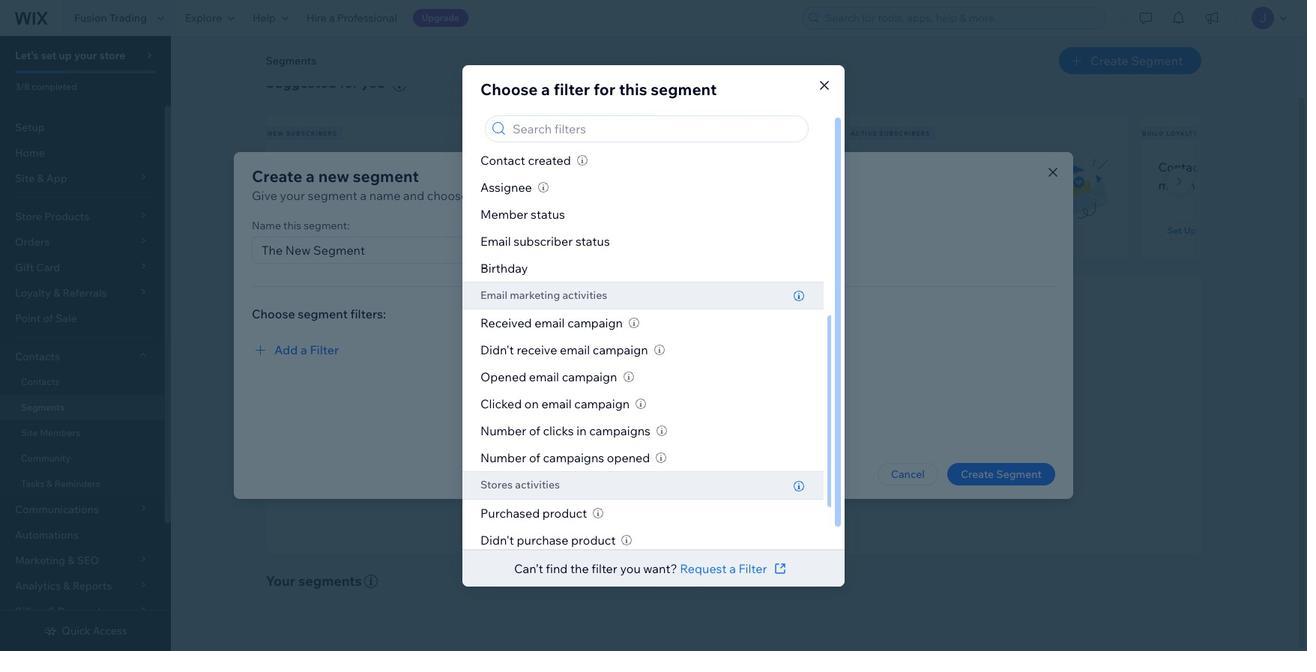 Task type: vqa. For each thing, say whether or not it's contained in the screenshot.
MKP
no



Task type: locate. For each thing, give the bounding box(es) containing it.
2 set up segment button from the left
[[575, 222, 664, 240]]

set up segment down should
[[584, 225, 655, 236]]

activities
[[562, 288, 607, 302], [515, 478, 560, 492]]

filter down choose segment filters:
[[310, 342, 339, 357]]

2 subscribers from the left
[[879, 130, 930, 137]]

of for number of campaigns opened
[[529, 451, 540, 466]]

contacts down loyalty
[[1158, 159, 1210, 174]]

customers inside potential customers who haven't made a purchase yet
[[628, 159, 688, 174]]

reach the right target audience create specific groups of contacts that update automatically send personalized email campaigns to drive sales and build trust get to know your high-value customers, potential leads and more
[[584, 402, 900, 478]]

filter for request a filter
[[739, 561, 767, 576]]

1 subscribers from the left
[[286, 130, 337, 137]]

0 vertical spatial choose
[[480, 79, 538, 99]]

set up segment button for potential customers who haven't made a purchase yet
[[575, 222, 664, 240]]

of left sale on the top of the page
[[43, 312, 53, 325]]

specific
[[620, 424, 658, 438]]

0 horizontal spatial create segment
[[698, 502, 791, 517]]

your inside sidebar element
[[74, 49, 97, 62]]

up
[[309, 225, 322, 236], [601, 225, 613, 236], [1184, 225, 1196, 236]]

1 vertical spatial status
[[576, 234, 610, 249]]

2 horizontal spatial and
[[854, 465, 872, 478]]

clicked
[[480, 397, 522, 412]]

number down clicked
[[480, 424, 526, 439]]

0 vertical spatial the
[[470, 188, 489, 203]]

of up stores activities
[[529, 451, 540, 466]]

0 vertical spatial filter
[[554, 79, 590, 99]]

choose up add
[[252, 307, 295, 322]]

the left filters
[[470, 188, 489, 203]]

1 vertical spatial potential
[[575, 159, 625, 174]]

campaigns inside reach the right target audience create specific groups of contacts that update automatically send personalized email campaigns to drive sales and build trust get to know your high-value customers, potential leads and more
[[706, 444, 760, 458]]

create inside create a new segment give your segment a name and choose the filters these contacts should match.
[[252, 166, 302, 186]]

0 vertical spatial contacts
[[312, 159, 361, 174]]

new up subscribed
[[284, 159, 309, 174]]

activities up purchased product
[[515, 478, 560, 492]]

contacts right these
[[560, 188, 609, 203]]

more
[[875, 465, 900, 478]]

0 vertical spatial number
[[480, 424, 526, 439]]

a up created
[[541, 79, 550, 99]]

potential up haven't
[[575, 159, 625, 174]]

the right find
[[570, 561, 589, 576]]

segment
[[651, 79, 717, 99], [353, 166, 419, 186], [308, 188, 357, 203], [298, 307, 348, 322]]

you left want? at the bottom of page
[[620, 561, 641, 576]]

0 horizontal spatial filter
[[310, 342, 339, 357]]

1 horizontal spatial segments
[[266, 54, 316, 67]]

1 horizontal spatial create segment button
[[947, 463, 1055, 486]]

1 who from the left
[[363, 159, 387, 174]]

0 horizontal spatial contacts
[[312, 159, 361, 174]]

0 horizontal spatial to
[[349, 177, 361, 192]]

1 horizontal spatial contacts
[[560, 188, 609, 203]]

up
[[59, 49, 72, 62]]

on
[[524, 397, 539, 412]]

a inside potential customers who haven't made a purchase yet
[[654, 177, 660, 192]]

a right made
[[654, 177, 660, 192]]

and down the build
[[854, 465, 872, 478]]

0 horizontal spatial segments
[[21, 402, 64, 413]]

the up the groups
[[676, 402, 697, 419]]

2 vertical spatial to
[[605, 465, 615, 478]]

1 vertical spatial activities
[[515, 478, 560, 492]]

contacts button
[[0, 344, 165, 369]]

campaign up didn't receive email campaign
[[567, 316, 623, 331]]

filter right the request
[[739, 561, 767, 576]]

activities inside option
[[562, 288, 607, 302]]

choose for choose segment filters:
[[252, 307, 295, 322]]

customers down the choose a filter for this segment
[[602, 130, 647, 137]]

0 vertical spatial and
[[403, 188, 424, 203]]

to left drive
[[762, 444, 772, 458]]

number for number of clicks in campaigns
[[480, 424, 526, 439]]

point of sale
[[15, 312, 77, 325]]

campaigns down in
[[543, 451, 604, 466]]

and up leads
[[828, 444, 847, 458]]

segments inside sidebar element
[[21, 402, 64, 413]]

stores activities option
[[462, 472, 824, 500]]

potential up created
[[559, 130, 600, 137]]

email up high-
[[677, 444, 704, 458]]

1 vertical spatial you
[[620, 561, 641, 576]]

filter for add a filter
[[310, 342, 339, 357]]

reach
[[633, 402, 673, 419]]

campaign down didn't receive email campaign
[[562, 370, 617, 385]]

set up segment button down should
[[575, 222, 664, 240]]

1 horizontal spatial set up segment
[[584, 225, 655, 236]]

0 vertical spatial new
[[268, 130, 284, 137]]

number up stores
[[480, 451, 526, 466]]

2 up from the left
[[601, 225, 613, 236]]

loyalty
[[1166, 130, 1198, 137]]

1 horizontal spatial set up segment button
[[575, 222, 664, 240]]

campaigns up opened
[[589, 424, 651, 439]]

0 vertical spatial customers
[[602, 130, 647, 137]]

want?
[[643, 561, 677, 576]]

let's set up your store
[[15, 49, 125, 62]]

set up segment button for contacts with a birthday th
[[1158, 222, 1247, 240]]

3 set from the left
[[1167, 225, 1182, 236]]

set up segment
[[293, 225, 363, 236], [584, 225, 655, 236], [1167, 225, 1238, 236]]

filter right find
[[592, 561, 617, 576]]

filter up potential customers
[[554, 79, 590, 99]]

filter
[[554, 79, 590, 99], [592, 561, 617, 576]]

contacts down point of sale at left
[[15, 350, 60, 363]]

2 vertical spatial contacts
[[709, 424, 751, 438]]

a inside hire a professional link
[[329, 11, 335, 25]]

a right hire
[[329, 11, 335, 25]]

who inside potential customers who haven't made a purchase yet
[[691, 159, 714, 174]]

subscribers right active
[[879, 130, 930, 137]]

up down should
[[601, 225, 613, 236]]

new inside new contacts who recently subscribed to your mailing list
[[284, 159, 309, 174]]

customers for potential customers
[[602, 130, 647, 137]]

set up segment down contacts with a birthday th
[[1167, 225, 1238, 236]]

didn't up opened
[[480, 343, 514, 358]]

email right on
[[541, 397, 572, 412]]

campaigns up customers,
[[706, 444, 760, 458]]

contacts down right
[[709, 424, 751, 438]]

1 vertical spatial filter
[[592, 561, 617, 576]]

new
[[318, 166, 349, 186]]

hire
[[306, 11, 327, 25]]

filter inside add a filter "button"
[[310, 342, 339, 357]]

0 horizontal spatial set up segment
[[293, 225, 363, 236]]

email
[[535, 316, 565, 331], [560, 343, 590, 358], [529, 370, 559, 385], [541, 397, 572, 412], [677, 444, 704, 458]]

birthday
[[1249, 159, 1296, 174]]

potential for potential customers
[[559, 130, 600, 137]]

right
[[700, 402, 730, 419]]

2 didn't from the top
[[480, 533, 514, 548]]

1 horizontal spatial purchase
[[663, 177, 715, 192]]

status right the subscriber
[[576, 234, 610, 249]]

1 horizontal spatial up
[[601, 225, 613, 236]]

2 horizontal spatial set up segment button
[[1158, 222, 1247, 240]]

contacts for "contacts" dropdown button
[[15, 350, 60, 363]]

email inside email marketing activities option
[[480, 288, 507, 302]]

1 vertical spatial create segment button
[[947, 463, 1055, 486]]

0 vertical spatial email
[[480, 234, 511, 249]]

3 up from the left
[[1184, 225, 1196, 236]]

name this segment:
[[252, 219, 350, 232]]

email for email subscriber status
[[480, 234, 511, 249]]

didn't receive email campaign
[[480, 343, 648, 358]]

2 horizontal spatial set up segment
[[1167, 225, 1238, 236]]

of
[[43, 312, 53, 325], [529, 424, 540, 439], [697, 424, 707, 438], [529, 451, 540, 466]]

segments up the suggested
[[266, 54, 316, 67]]

1 vertical spatial and
[[828, 444, 847, 458]]

2 email from the top
[[480, 288, 507, 302]]

who for your
[[363, 159, 387, 174]]

received email campaign
[[480, 316, 623, 331]]

0 horizontal spatial set
[[293, 225, 307, 236]]

build
[[849, 444, 874, 458]]

filters:
[[350, 307, 386, 322]]

trust
[[876, 444, 899, 458]]

0 horizontal spatial activities
[[515, 478, 560, 492]]

email
[[480, 234, 511, 249], [480, 288, 507, 302]]

1 horizontal spatial set
[[584, 225, 599, 236]]

1 horizontal spatial filter
[[739, 561, 767, 576]]

your down personalized
[[646, 465, 668, 478]]

1 vertical spatial the
[[676, 402, 697, 419]]

a right the request
[[729, 561, 736, 576]]

segments inside button
[[266, 54, 316, 67]]

1 vertical spatial number
[[480, 451, 526, 466]]

3 set up segment button from the left
[[1158, 222, 1247, 240]]

who
[[363, 159, 387, 174], [691, 159, 714, 174]]

purchase left yet
[[663, 177, 715, 192]]

clicked on email campaign
[[480, 397, 630, 412]]

customers up made
[[628, 159, 688, 174]]

product
[[542, 506, 587, 521], [571, 533, 616, 548]]

set up segment for contacts with a birthday th
[[1167, 225, 1238, 236]]

0 horizontal spatial you
[[361, 74, 385, 91]]

set up segment button down subscribed
[[284, 222, 372, 240]]

2 who from the left
[[691, 159, 714, 174]]

product up can't find the filter you want?
[[571, 533, 616, 548]]

suggested
[[266, 74, 336, 91]]

help
[[253, 11, 276, 25]]

this right name
[[283, 219, 301, 232]]

tasks
[[21, 478, 45, 489]]

1 horizontal spatial filter
[[592, 561, 617, 576]]

0 horizontal spatial this
[[283, 219, 301, 232]]

contacts link
[[0, 369, 165, 395]]

segment up the name
[[353, 166, 419, 186]]

email down birthday
[[480, 288, 507, 302]]

of inside sidebar element
[[43, 312, 53, 325]]

opened
[[607, 451, 650, 466]]

1 vertical spatial customers
[[628, 159, 688, 174]]

and
[[403, 188, 424, 203], [828, 444, 847, 458], [854, 465, 872, 478]]

0 vertical spatial status
[[531, 207, 565, 222]]

who down search filters field
[[691, 159, 714, 174]]

set up segment button down contacts with a birthday th
[[1158, 222, 1247, 240]]

your
[[266, 572, 295, 590]]

upgrade button
[[413, 9, 468, 27]]

a left new
[[306, 166, 315, 186]]

1 horizontal spatial subscribers
[[879, 130, 930, 137]]

list box
[[462, 147, 837, 568]]

1 vertical spatial new
[[284, 159, 309, 174]]

2 horizontal spatial create segment
[[1090, 53, 1183, 68]]

1 horizontal spatial the
[[570, 561, 589, 576]]

1 horizontal spatial choose
[[480, 79, 538, 99]]

0 vertical spatial activities
[[562, 288, 607, 302]]

purchase inside potential customers who haven't made a purchase yet
[[663, 177, 715, 192]]

1 vertical spatial filter
[[739, 561, 767, 576]]

sidebar element
[[0, 36, 171, 651]]

0 horizontal spatial choose
[[252, 307, 295, 322]]

made
[[619, 177, 651, 192]]

site
[[21, 427, 38, 438]]

1 horizontal spatial activities
[[562, 288, 607, 302]]

of for number of clicks in campaigns
[[529, 424, 540, 439]]

a inside contacts with a birthday th
[[1239, 159, 1246, 174]]

purchase down purchased product
[[517, 533, 568, 548]]

add
[[274, 342, 298, 357]]

0 vertical spatial didn't
[[480, 343, 514, 358]]

0 horizontal spatial who
[[363, 159, 387, 174]]

1 horizontal spatial create segment
[[961, 468, 1042, 481]]

contacts down "contacts" dropdown button
[[21, 376, 60, 387]]

who up the name
[[363, 159, 387, 174]]

create
[[1090, 53, 1128, 68], [252, 166, 302, 186], [584, 424, 617, 438], [961, 468, 994, 481], [698, 502, 736, 517]]

1 didn't from the top
[[480, 343, 514, 358]]

cancel
[[891, 468, 925, 481]]

0 vertical spatial purchase
[[663, 177, 715, 192]]

1 email from the top
[[480, 234, 511, 249]]

to right get
[[605, 465, 615, 478]]

up down contacts with a birthday th
[[1184, 225, 1196, 236]]

and down recently
[[403, 188, 424, 203]]

product up didn't purchase product
[[542, 506, 587, 521]]

the inside reach the right target audience create specific groups of contacts that update automatically send personalized email campaigns to drive sales and build trust get to know your high-value customers, potential leads and more
[[676, 402, 697, 419]]

0 vertical spatial potential
[[559, 130, 600, 137]]

0 vertical spatial this
[[619, 79, 647, 99]]

this up search filters field
[[619, 79, 647, 99]]

list
[[263, 116, 1307, 258]]

to
[[349, 177, 361, 192], [762, 444, 772, 458], [605, 465, 615, 478]]

status
[[531, 207, 565, 222], [576, 234, 610, 249]]

your left mailing
[[364, 177, 389, 192]]

0 vertical spatial contacts
[[1158, 159, 1210, 174]]

0 horizontal spatial and
[[403, 188, 424, 203]]

2 horizontal spatial set
[[1167, 225, 1182, 236]]

potential inside potential customers who haven't made a purchase yet
[[575, 159, 625, 174]]

choose segment filters:
[[252, 307, 386, 322]]

for
[[339, 74, 358, 91], [594, 79, 615, 99]]

professional
[[337, 11, 397, 25]]

setup link
[[0, 115, 165, 140]]

0 vertical spatial create segment button
[[1059, 47, 1201, 74]]

segments button
[[258, 49, 324, 72]]

contacts up subscribed
[[312, 159, 361, 174]]

2 horizontal spatial up
[[1184, 225, 1196, 236]]

birthday
[[480, 261, 528, 276]]

2 set from the left
[[584, 225, 599, 236]]

opened
[[480, 370, 526, 385]]

your right give
[[280, 188, 305, 203]]

0 horizontal spatial purchase
[[517, 533, 568, 548]]

new for new contacts who recently subscribed to your mailing list
[[284, 159, 309, 174]]

stores activities
[[480, 478, 560, 492]]

segments up site members
[[21, 402, 64, 413]]

new
[[268, 130, 284, 137], [284, 159, 309, 174]]

0 vertical spatial segments
[[266, 54, 316, 67]]

3 set up segment from the left
[[1167, 225, 1238, 236]]

your right up
[[74, 49, 97, 62]]

create segment button
[[1059, 47, 1201, 74], [947, 463, 1055, 486], [676, 500, 791, 518]]

2 horizontal spatial create segment button
[[1059, 47, 1201, 74]]

2 number from the top
[[480, 451, 526, 466]]

a right add
[[301, 342, 307, 357]]

1 vertical spatial segments
[[21, 402, 64, 413]]

member status
[[480, 207, 565, 222]]

2 horizontal spatial contacts
[[709, 424, 751, 438]]

assignee
[[480, 180, 532, 195]]

create inside reach the right target audience create specific groups of contacts that update automatically send personalized email campaigns to drive sales and build trust get to know your high-value customers, potential leads and more
[[584, 424, 617, 438]]

2 vertical spatial and
[[854, 465, 872, 478]]

number for number of campaigns opened
[[480, 451, 526, 466]]

activities up received email campaign in the left of the page
[[562, 288, 607, 302]]

2 vertical spatial the
[[570, 561, 589, 576]]

email for email marketing activities
[[480, 288, 507, 302]]

let's
[[15, 49, 39, 62]]

for up potential customers
[[594, 79, 615, 99]]

customers,
[[723, 465, 777, 478]]

2 vertical spatial create segment button
[[676, 500, 791, 518]]

and inside create a new segment give your segment a name and choose the filters these contacts should match.
[[403, 188, 424, 203]]

0 vertical spatial create segment
[[1090, 53, 1183, 68]]

setup
[[15, 121, 45, 134]]

of down right
[[697, 424, 707, 438]]

subscribers
[[286, 130, 337, 137], [879, 130, 930, 137]]

filter
[[310, 342, 339, 357], [739, 561, 767, 576]]

contacts inside create a new segment give your segment a name and choose the filters these contacts should match.
[[560, 188, 609, 203]]

create segment for create segment button corresponding to segments
[[1090, 53, 1183, 68]]

email marketing activities option
[[462, 282, 824, 310]]

a left the name
[[360, 188, 367, 203]]

1 vertical spatial to
[[762, 444, 772, 458]]

new down the suggested
[[268, 130, 284, 137]]

you down 'professional'
[[361, 74, 385, 91]]

didn't down purchased
[[480, 533, 514, 548]]

0 vertical spatial filter
[[310, 342, 339, 357]]

filter inside request a filter 'link'
[[739, 561, 767, 576]]

contacts
[[1158, 159, 1210, 174], [15, 350, 60, 363], [21, 376, 60, 387]]

a right with
[[1239, 159, 1246, 174]]

email down received email campaign in the left of the page
[[560, 343, 590, 358]]

of left clicks
[[529, 424, 540, 439]]

who inside new contacts who recently subscribed to your mailing list
[[363, 159, 387, 174]]

high-
[[670, 465, 695, 478]]

email down 55
[[480, 234, 511, 249]]

2 vertical spatial contacts
[[21, 376, 60, 387]]

1 vertical spatial contacts
[[560, 188, 609, 203]]

choose
[[480, 79, 538, 99], [252, 307, 295, 322]]

set up segment up 'name this segment:' field
[[293, 225, 363, 236]]

2 horizontal spatial the
[[676, 402, 697, 419]]

up down subscribed
[[309, 225, 322, 236]]

to right new
[[349, 177, 361, 192]]

0 horizontal spatial set up segment button
[[284, 222, 372, 240]]

potential for potential customers who haven't made a purchase yet
[[575, 159, 625, 174]]

create segment button for segments
[[1059, 47, 1201, 74]]

1 vertical spatial this
[[283, 219, 301, 232]]

segments
[[298, 572, 362, 590]]

1 horizontal spatial who
[[691, 159, 714, 174]]

for right the suggested
[[339, 74, 358, 91]]

status down these
[[531, 207, 565, 222]]

1 vertical spatial didn't
[[480, 533, 514, 548]]

0 horizontal spatial for
[[339, 74, 358, 91]]

subscribers up new
[[286, 130, 337, 137]]

1 number from the top
[[480, 424, 526, 439]]

automations
[[15, 528, 79, 542]]

choose up contact at the left
[[480, 79, 538, 99]]

contacts inside reach the right target audience create specific groups of contacts that update automatically send personalized email campaigns to drive sales and build trust get to know your high-value customers, potential leads and more
[[709, 424, 751, 438]]

2 set up segment from the left
[[584, 225, 655, 236]]

1 vertical spatial contacts
[[15, 350, 60, 363]]

1 horizontal spatial for
[[594, 79, 615, 99]]

contacts inside dropdown button
[[15, 350, 60, 363]]

the
[[470, 188, 489, 203], [676, 402, 697, 419], [570, 561, 589, 576]]

1 vertical spatial choose
[[252, 307, 295, 322]]

the inside create a new segment give your segment a name and choose the filters these contacts should match.
[[470, 188, 489, 203]]

2 vertical spatial create segment
[[698, 502, 791, 517]]

customers for potential customers who haven't made a purchase yet
[[628, 159, 688, 174]]

mailing
[[392, 177, 433, 192]]

new subscribers
[[268, 130, 337, 137]]



Task type: describe. For each thing, give the bounding box(es) containing it.
list box containing contact created
[[462, 147, 837, 568]]

of for point of sale
[[43, 312, 53, 325]]

potential customers
[[559, 130, 647, 137]]

3/8
[[15, 81, 30, 92]]

set for contacts with a birthday th
[[1167, 225, 1182, 236]]

1 set from the left
[[293, 225, 307, 236]]

purchased product
[[480, 506, 587, 521]]

give
[[252, 188, 277, 203]]

filters
[[492, 188, 523, 203]]

1 set up segment from the left
[[293, 225, 363, 236]]

segment down new
[[308, 188, 357, 203]]

new for new subscribers
[[268, 130, 284, 137]]

hire a professional
[[306, 11, 397, 25]]

members
[[40, 427, 80, 438]]

can't find the filter you want?
[[514, 561, 680, 576]]

upgrade
[[422, 12, 459, 23]]

a inside request a filter 'link'
[[729, 561, 736, 576]]

should
[[611, 188, 649, 203]]

hire a professional link
[[297, 0, 406, 36]]

didn't for didn't purchase product
[[480, 533, 514, 548]]

point
[[15, 312, 41, 325]]

1 vertical spatial purchase
[[517, 533, 568, 548]]

create segment for the left create segment button
[[698, 502, 791, 517]]

subscribed
[[284, 177, 347, 192]]

match.
[[652, 188, 690, 203]]

choose for choose a filter for this segment
[[480, 79, 538, 99]]

segments link
[[0, 395, 165, 420]]

can't
[[514, 561, 543, 576]]

target
[[733, 402, 772, 419]]

1 horizontal spatial status
[[576, 234, 610, 249]]

get
[[584, 465, 602, 478]]

set
[[41, 49, 56, 62]]

audience
[[775, 402, 833, 419]]

point of sale link
[[0, 306, 165, 331]]

clicks
[[543, 424, 574, 439]]

name
[[369, 188, 401, 203]]

1 up from the left
[[309, 225, 322, 236]]

groups
[[660, 424, 694, 438]]

quick access
[[62, 624, 127, 638]]

1 horizontal spatial you
[[620, 561, 641, 576]]

cancel button
[[877, 463, 938, 486]]

request
[[680, 561, 727, 576]]

received
[[480, 316, 532, 331]]

Search filters field
[[508, 116, 803, 141]]

who for purchase
[[691, 159, 714, 174]]

number of campaigns opened
[[480, 451, 650, 466]]

home
[[15, 146, 45, 160]]

personalized
[[612, 444, 675, 458]]

your inside new contacts who recently subscribed to your mailing list
[[364, 177, 389, 192]]

new contacts who recently subscribed to your mailing list
[[284, 159, 453, 192]]

with
[[1212, 159, 1237, 174]]

up for contacts with a birthday th
[[1184, 225, 1196, 236]]

sale
[[55, 312, 77, 325]]

tasks & reminders
[[21, 478, 100, 489]]

list containing new contacts who recently subscribed to your mailing list
[[263, 116, 1307, 258]]

potential customers who haven't made a purchase yet
[[575, 159, 736, 192]]

contacts inside new contacts who recently subscribed to your mailing list
[[312, 159, 361, 174]]

3/8 completed
[[15, 81, 77, 92]]

campaign down email marketing activities option at the top of the page
[[593, 343, 648, 358]]

segment up search filters field
[[651, 79, 717, 99]]

list
[[436, 177, 453, 192]]

create segment button for cancel
[[947, 463, 1055, 486]]

site members link
[[0, 420, 165, 446]]

potential
[[780, 465, 823, 478]]

create a new segment give your segment a name and choose the filters these contacts should match.
[[252, 166, 690, 203]]

0 vertical spatial you
[[361, 74, 385, 91]]

subscribers for active subscribers
[[879, 130, 930, 137]]

send
[[584, 444, 610, 458]]

0 horizontal spatial status
[[531, 207, 565, 222]]

fusion trading
[[74, 11, 147, 25]]

haven't
[[575, 177, 616, 192]]

recently
[[390, 159, 436, 174]]

name
[[252, 219, 281, 232]]

active subscribers
[[851, 130, 930, 137]]

1 horizontal spatial to
[[605, 465, 615, 478]]

request a filter
[[680, 561, 767, 576]]

marketing
[[510, 288, 560, 302]]

email down "receive"
[[529, 370, 559, 385]]

segments for segments button
[[266, 54, 316, 67]]

community link
[[0, 446, 165, 471]]

subscriber
[[514, 234, 573, 249]]

request a filter link
[[680, 559, 790, 577]]

campaign up in
[[574, 397, 630, 412]]

1 vertical spatial product
[[571, 533, 616, 548]]

automatically
[[813, 424, 879, 438]]

Search for tools, apps, help & more... field
[[821, 7, 1101, 28]]

contacts with a birthday th
[[1158, 159, 1307, 192]]

yet
[[718, 177, 736, 192]]

contacts inside contacts with a birthday th
[[1158, 159, 1210, 174]]

segment up add a filter
[[298, 307, 348, 322]]

your inside reach the right target audience create specific groups of contacts that update automatically send personalized email campaigns to drive sales and build trust get to know your high-value customers, potential leads and more
[[646, 465, 668, 478]]

stores
[[480, 478, 513, 492]]

2 horizontal spatial to
[[762, 444, 772, 458]]

set up segment for potential customers who haven't made a purchase yet
[[584, 225, 655, 236]]

didn't for didn't receive email campaign
[[480, 343, 514, 358]]

to inside new contacts who recently subscribed to your mailing list
[[349, 177, 361, 192]]

leads
[[825, 465, 852, 478]]

in
[[577, 424, 587, 439]]

know
[[617, 465, 643, 478]]

drive
[[775, 444, 799, 458]]

completed
[[32, 81, 77, 92]]

sales
[[801, 444, 826, 458]]

1 horizontal spatial this
[[619, 79, 647, 99]]

that
[[754, 424, 773, 438]]

of inside reach the right target audience create specific groups of contacts that update automatically send personalized email campaigns to drive sales and build trust get to know your high-value customers, potential leads and more
[[697, 424, 707, 438]]

your inside create a new segment give your segment a name and choose the filters these contacts should match.
[[280, 188, 305, 203]]

access
[[93, 624, 127, 638]]

store
[[99, 49, 125, 62]]

0 horizontal spatial create segment button
[[676, 500, 791, 518]]

up for potential customers who haven't made a purchase yet
[[601, 225, 613, 236]]

0 horizontal spatial filter
[[554, 79, 590, 99]]

add a filter
[[274, 342, 339, 357]]

your segments
[[266, 572, 362, 590]]

subscribers for new subscribers
[[286, 130, 337, 137]]

didn't purchase product
[[480, 533, 616, 548]]

contacts for contacts link
[[21, 376, 60, 387]]

receive
[[517, 343, 557, 358]]

email down the email marketing activities
[[535, 316, 565, 331]]

member
[[480, 207, 528, 222]]

segment:
[[304, 219, 350, 232]]

activities inside option
[[515, 478, 560, 492]]

tasks & reminders link
[[0, 471, 165, 497]]

email marketing activities
[[480, 288, 607, 302]]

Name this segment: field
[[257, 238, 479, 263]]

segments for segments link
[[21, 402, 64, 413]]

a inside add a filter "button"
[[301, 342, 307, 357]]

1 set up segment button from the left
[[284, 222, 372, 240]]

set for potential customers who haven't made a purchase yet
[[584, 225, 599, 236]]

build loyalty
[[1142, 130, 1198, 137]]

&
[[47, 478, 52, 489]]

email inside reach the right target audience create specific groups of contacts that update automatically send personalized email campaigns to drive sales and build trust get to know your high-value customers, potential leads and more
[[677, 444, 704, 458]]

1 vertical spatial create segment
[[961, 468, 1042, 481]]

0 vertical spatial product
[[542, 506, 587, 521]]

1 horizontal spatial and
[[828, 444, 847, 458]]



